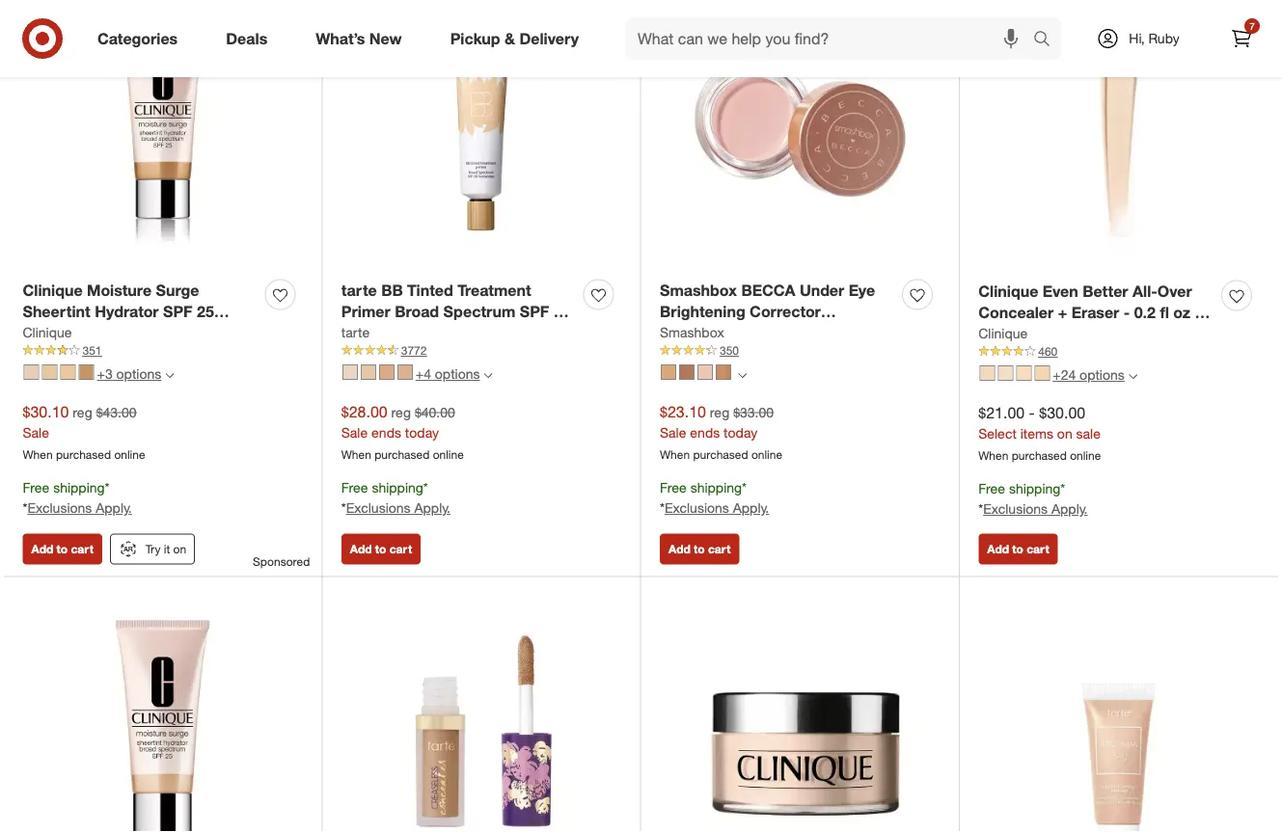 Task type: locate. For each thing, give the bounding box(es) containing it.
medium tan image
[[379, 365, 394, 380]]

4 add to cart button from the left
[[979, 534, 1058, 565]]

0 horizontal spatial sale
[[23, 425, 49, 441]]

3 add to cart button from the left
[[660, 534, 739, 565]]

fl right 1.4
[[196, 325, 205, 344]]

$23.10
[[660, 403, 706, 422]]

oz down primer
[[378, 325, 395, 344]]

+4
[[416, 366, 431, 383]]

search button
[[1025, 17, 1071, 64]]

purchased down "items"
[[1012, 449, 1067, 463]]

- up "items"
[[1029, 404, 1035, 423]]

2 add to cart from the left
[[350, 542, 412, 556]]

smashbox inside smashbox becca under eye brightening corrector concealer - 0.15oz - ulta beauty
[[660, 281, 737, 299]]

what's new link
[[299, 17, 426, 60]]

today down '$33.00'
[[724, 425, 758, 441]]

1 horizontal spatial ends
[[690, 425, 720, 441]]

free shipping * * exclusions apply. down $23.10 reg $33.00 sale ends today when purchased online
[[660, 479, 769, 516]]

What can we help you find? suggestions appear below search field
[[626, 17, 1038, 60]]

$30.10 reg $43.00 sale when purchased online
[[23, 403, 145, 462]]

tarte for tarte
[[341, 324, 370, 341]]

medium image
[[397, 365, 413, 380]]

exclusions for $21.00
[[983, 501, 1048, 517]]

3 reg from the left
[[710, 404, 730, 421]]

concealer inside clinique even better all-over concealer + eraser - 0.2 fl oz - ulta beauty
[[979, 304, 1054, 322]]

fl inside clinique moisture surge sheertint hydrator spf 25 tinted moisturizer - 1.4 fl oz - ulta beauty
[[196, 325, 205, 344]]

sale inside $28.00 reg $40.00 sale ends today when purchased online
[[341, 425, 368, 441]]

exclusions down $28.00 reg $40.00 sale ends today when purchased online at the left of page
[[346, 500, 411, 516]]

eye
[[849, 281, 875, 299]]

fl inside clinique even better all-over concealer + eraser - 0.2 fl oz - ulta beauty
[[1160, 304, 1169, 322]]

1 to from the left
[[57, 542, 68, 556]]

reg left $43.00
[[73, 404, 92, 421]]

tarte travel-size creaseless concealer - 0.035oz - ulta beauty image
[[341, 596, 621, 833], [341, 596, 621, 833]]

moisture
[[87, 281, 152, 299]]

all colors + 24 more colors element
[[1129, 370, 1137, 381]]

free
[[23, 479, 49, 496], [341, 479, 368, 496], [660, 479, 687, 496], [979, 480, 1005, 497]]

clinique even better all-over concealer + eraser - 0.2 fl oz - ulta beauty link
[[979, 280, 1214, 345]]

online
[[114, 448, 145, 462], [433, 448, 464, 462], [752, 448, 783, 462], [1070, 449, 1101, 463]]

oz for clinique moisture surge sheertint hydrator spf 25 tinted moisturizer - 1.4 fl oz - ulta beauty
[[210, 325, 227, 344]]

online inside $28.00 reg $40.00 sale ends today when purchased online
[[433, 448, 464, 462]]

4 to from the left
[[1012, 542, 1024, 556]]

tarte down primer
[[341, 324, 370, 341]]

today for $28.00
[[405, 425, 439, 441]]

2 to from the left
[[375, 542, 386, 556]]

apply. for $23.10
[[733, 500, 769, 516]]

7
[[1250, 20, 1255, 32]]

1 ends from the left
[[371, 425, 401, 441]]

+3 options
[[97, 366, 161, 383]]

0 horizontal spatial spf
[[163, 303, 193, 322]]

1 horizontal spatial spf
[[520, 303, 549, 322]]

oz down 25
[[210, 325, 227, 344]]

spf left 30
[[520, 303, 549, 322]]

to for $23.10
[[694, 542, 705, 556]]

2 reg from the left
[[391, 404, 411, 421]]

tarte bb tinted treatment primer broad spectrum spf 30 - 1 fl oz - ulta beauty
[[341, 281, 571, 344]]

purchased down $40.00
[[375, 448, 430, 462]]

exclusions apply. link down $28.00 reg $40.00 sale ends today when purchased online at the left of page
[[346, 500, 451, 516]]

beauty up +3
[[57, 347, 109, 366]]

1 smashbox from the top
[[660, 281, 737, 299]]

free down $23.10 reg $33.00 sale ends today when purchased online
[[660, 479, 687, 496]]

apply. down $23.10 reg $33.00 sale ends today when purchased online
[[733, 500, 769, 516]]

fair image
[[342, 365, 358, 380]]

oz inside clinique moisture surge sheertint hydrator spf 25 tinted moisturizer - 1.4 fl oz - ulta beauty
[[210, 325, 227, 344]]

when down "$28.00" on the left of the page
[[341, 448, 371, 462]]

free down $28.00 reg $40.00 sale ends today when purchased online at the left of page
[[341, 479, 368, 496]]

tinted up broad
[[407, 281, 453, 299]]

tinted down sheertint
[[23, 325, 69, 344]]

light pink image
[[698, 365, 713, 380]]

3 to from the left
[[694, 542, 705, 556]]

1 horizontal spatial fl
[[365, 325, 374, 344]]

reg for $28.00
[[391, 404, 411, 421]]

30
[[554, 303, 571, 322]]

ends inside $28.00 reg $40.00 sale ends today when purchased online
[[371, 425, 401, 441]]

free shipping * * exclusions apply.
[[23, 479, 132, 516], [341, 479, 451, 516], [660, 479, 769, 516], [979, 480, 1088, 517]]

bb
[[381, 281, 403, 299]]

free shipping * * exclusions apply. down "items"
[[979, 480, 1088, 517]]

shipping down $23.10 reg $33.00 sale ends today when purchased online
[[690, 479, 742, 496]]

1 horizontal spatial today
[[724, 425, 758, 441]]

even
[[1043, 282, 1078, 300]]

options left all colors + 4 more colors element
[[435, 366, 480, 383]]

0 vertical spatial concealer
[[979, 304, 1054, 322]]

2 horizontal spatial options
[[1080, 367, 1125, 384]]

smashbox
[[660, 281, 737, 299], [660, 324, 724, 341]]

spf
[[163, 303, 193, 322], [520, 303, 549, 322]]

primer
[[341, 303, 390, 322]]

smashbox for smashbox becca under eye brightening corrector concealer - 0.15oz - ulta beauty
[[660, 281, 737, 299]]

2 ends from the left
[[690, 425, 720, 441]]

broad
[[395, 303, 439, 322]]

1 add to cart button from the left
[[23, 534, 102, 565]]

0 horizontal spatial oz
[[210, 325, 227, 344]]

purchased down $43.00
[[56, 448, 111, 462]]

concealer down brightening
[[660, 325, 735, 344]]

tarte inside tarte bb tinted treatment primer broad spectrum spf 30 - 1 fl oz - ulta beauty
[[341, 281, 377, 299]]

online down $40.00
[[433, 448, 464, 462]]

all colors + 4 more colors element
[[484, 369, 493, 380]]

4 add to cart from the left
[[987, 542, 1049, 556]]

0 horizontal spatial reg
[[73, 404, 92, 421]]

tinted inside tarte bb tinted treatment primer broad spectrum spf 30 - 1 fl oz - ulta beauty
[[407, 281, 453, 299]]

wn 04 bone image
[[1016, 365, 1032, 381]]

on right the it
[[173, 542, 186, 556]]

0 horizontal spatial tinted
[[23, 325, 69, 344]]

what's new
[[316, 29, 402, 48]]

$21.00
[[979, 404, 1025, 423]]

fl right 0.2
[[1160, 304, 1169, 322]]

spf down surge
[[163, 303, 193, 322]]

on down $30.00
[[1057, 426, 1073, 442]]

$33.00
[[733, 404, 774, 421]]

online inside $21.00 - $30.00 select items on sale when purchased online
[[1070, 449, 1101, 463]]

reg inside $23.10 reg $33.00 sale ends today when purchased online
[[710, 404, 730, 421]]

add to cart
[[31, 542, 93, 556], [350, 542, 412, 556], [669, 542, 731, 556], [987, 542, 1049, 556]]

exclusions for $28.00
[[346, 500, 411, 516]]

ulta up wn 01 flax image
[[979, 326, 1008, 345]]

0 vertical spatial tarte
[[341, 281, 377, 299]]

ulta down under
[[812, 325, 842, 344]]

add for $21.00
[[987, 542, 1009, 556]]

ends down "$28.00" on the left of the page
[[371, 425, 401, 441]]

2 horizontal spatial oz
[[1174, 304, 1191, 322]]

ulta inside clinique even better all-over concealer + eraser - 0.2 fl oz - ulta beauty
[[979, 326, 1008, 345]]

0 horizontal spatial on
[[173, 542, 186, 556]]

1 sale from the left
[[23, 425, 49, 441]]

oz down over
[[1174, 304, 1191, 322]]

1 vertical spatial concealer
[[660, 325, 735, 344]]

when down $30.10
[[23, 448, 53, 462]]

options for $43.00
[[116, 366, 161, 383]]

reg inside $28.00 reg $40.00 sale ends today when purchased online
[[391, 404, 411, 421]]

when down "select"
[[979, 449, 1009, 463]]

clinique link up cn 02 breeze image
[[979, 324, 1028, 344]]

+24 options button
[[971, 360, 1146, 391]]

free down $30.10 reg $43.00 sale when purchased online
[[23, 479, 49, 496]]

exclusions apply. link down "items"
[[983, 501, 1088, 517]]

shipping for $21.00
[[1009, 480, 1061, 497]]

+3 options button
[[15, 359, 183, 390]]

clinique link for beauty
[[979, 324, 1028, 344]]

1 add from the left
[[31, 542, 53, 556]]

03 universal light medium image
[[60, 365, 76, 380]]

ulta
[[410, 325, 440, 344], [812, 325, 842, 344], [979, 326, 1008, 345], [23, 347, 53, 366]]

ends inside $23.10 reg $33.00 sale ends today when purchased online
[[690, 425, 720, 441]]

reg left $40.00
[[391, 404, 411, 421]]

clinique even better all-over concealer + eraser - 0.2 fl oz - ulta beauty image
[[979, 0, 1260, 269], [979, 0, 1260, 269]]

sale
[[1076, 426, 1101, 442]]

1 spf from the left
[[163, 303, 193, 322]]

options inside dropdown button
[[435, 366, 480, 383]]

add for $23.10
[[669, 542, 691, 556]]

2 tarte from the top
[[341, 324, 370, 341]]

exclusions apply. link for $23.10
[[665, 500, 769, 516]]

ulta left 03 universal light medium image
[[23, 347, 53, 366]]

3 cart from the left
[[708, 542, 731, 556]]

1 vertical spatial tarte
[[341, 324, 370, 341]]

exclusions apply. link for $21.00
[[983, 501, 1088, 517]]

it
[[164, 542, 170, 556]]

when down $23.10
[[660, 448, 690, 462]]

clinique inside clinique moisture surge sheertint hydrator spf 25 tinted moisturizer - 1.4 fl oz - ulta beauty
[[23, 281, 83, 299]]

4 add from the left
[[987, 542, 1009, 556]]

beauty inside clinique moisture surge sheertint hydrator spf 25 tinted moisturizer - 1.4 fl oz - ulta beauty
[[57, 347, 109, 366]]

1 vertical spatial on
[[173, 542, 186, 556]]

3772
[[401, 344, 427, 358]]

fl inside tarte bb tinted treatment primer broad spectrum spf 30 - 1 fl oz - ulta beauty
[[365, 325, 374, 344]]

1 vertical spatial tinted
[[23, 325, 69, 344]]

today inside $28.00 reg $40.00 sale ends today when purchased online
[[405, 425, 439, 441]]

to
[[57, 542, 68, 556], [375, 542, 386, 556], [694, 542, 705, 556], [1012, 542, 1024, 556]]

wn 01 flax image
[[980, 365, 995, 381]]

cart for $21.00
[[1027, 542, 1049, 556]]

3 add to cart from the left
[[669, 542, 731, 556]]

0.15oz
[[750, 325, 797, 344]]

sale inside $30.10 reg $43.00 sale when purchased online
[[23, 425, 49, 441]]

tarte travel-size amazonian clay 16hrs full coverage foundation - 0.5 fl oz - ulta beauty image
[[979, 596, 1260, 833], [979, 596, 1260, 833]]

add to cart button for $23.10
[[660, 534, 739, 565]]

clinique inside clinique even better all-over concealer + eraser - 0.2 fl oz - ulta beauty
[[979, 282, 1039, 300]]

exclusions down "select"
[[983, 501, 1048, 517]]

tinted inside clinique moisture surge sheertint hydrator spf 25 tinted moisturizer - 1.4 fl oz - ulta beauty
[[23, 325, 69, 344]]

- left 1.4
[[160, 325, 166, 344]]

tarte up primer
[[341, 281, 377, 299]]

spf inside tarte bb tinted treatment primer broad spectrum spf 30 - 1 fl oz - ulta beauty
[[520, 303, 549, 322]]

2 horizontal spatial reg
[[710, 404, 730, 421]]

1 cart from the left
[[71, 542, 93, 556]]

2 horizontal spatial fl
[[1160, 304, 1169, 322]]

beauty down spectrum in the left of the page
[[444, 325, 496, 344]]

$30.10
[[23, 403, 69, 422]]

today down $40.00
[[405, 425, 439, 441]]

2 spf from the left
[[520, 303, 549, 322]]

moisturizer
[[73, 325, 156, 344]]

beauty down smashbox link
[[660, 347, 712, 366]]

beauty down '+'
[[1013, 326, 1065, 345]]

sale down $23.10
[[660, 425, 686, 441]]

all-
[[1133, 282, 1158, 300]]

0 vertical spatial tinted
[[407, 281, 453, 299]]

free for $28.00
[[341, 479, 368, 496]]

exclusions for $23.10
[[665, 500, 729, 516]]

smashbox down brightening
[[660, 324, 724, 341]]

1 today from the left
[[405, 425, 439, 441]]

exclusions down $23.10 reg $33.00 sale ends today when purchased online
[[665, 500, 729, 516]]

purchased inside $23.10 reg $33.00 sale ends today when purchased online
[[693, 448, 748, 462]]

online inside $23.10 reg $33.00 sale ends today when purchased online
[[752, 448, 783, 462]]

options left all colors + 3 more colors element
[[116, 366, 161, 383]]

tarte link
[[341, 323, 370, 343]]

fl right 1
[[365, 325, 374, 344]]

1 horizontal spatial reg
[[391, 404, 411, 421]]

add to cart button for $21.00
[[979, 534, 1058, 565]]

pickup
[[450, 29, 500, 48]]

select
[[979, 426, 1017, 442]]

add
[[31, 542, 53, 556], [350, 542, 372, 556], [669, 542, 691, 556], [987, 542, 1009, 556]]

460
[[1038, 345, 1058, 359]]

1 horizontal spatial sale
[[341, 425, 368, 441]]

reg left '$33.00'
[[710, 404, 730, 421]]

2 cart from the left
[[390, 542, 412, 556]]

on
[[1057, 426, 1073, 442], [173, 542, 186, 556]]

shipping
[[53, 479, 105, 496], [372, 479, 423, 496], [690, 479, 742, 496], [1009, 480, 1061, 497]]

new
[[369, 29, 402, 48]]

1
[[352, 325, 360, 344]]

2 add from the left
[[350, 542, 372, 556]]

surge
[[156, 281, 199, 299]]

exclusions down $30.10 reg $43.00 sale when purchased online
[[27, 500, 92, 516]]

today
[[405, 425, 439, 441], [724, 425, 758, 441]]

beauty inside tarte bb tinted treatment primer broad spectrum spf 30 - 1 fl oz - ulta beauty
[[444, 325, 496, 344]]

on inside button
[[173, 542, 186, 556]]

1 horizontal spatial options
[[435, 366, 480, 383]]

options
[[116, 366, 161, 383], [435, 366, 480, 383], [1080, 367, 1125, 384]]

ends down $23.10
[[690, 425, 720, 441]]

options down 460 link
[[1080, 367, 1125, 384]]

clinique link for ulta
[[23, 323, 72, 343]]

sale for $23.10
[[660, 425, 686, 441]]

2 sale from the left
[[341, 425, 368, 441]]

clinique link down sheertint
[[23, 323, 72, 343]]

all colors image
[[738, 372, 747, 380]]

sale down "$28.00" on the left of the page
[[341, 425, 368, 441]]

0 horizontal spatial options
[[116, 366, 161, 383]]

oz inside tarte bb tinted treatment primer broad spectrum spf 30 - 1 fl oz - ulta beauty
[[378, 325, 395, 344]]

0 vertical spatial smashbox
[[660, 281, 737, 299]]

4 cart from the left
[[1027, 542, 1049, 556]]

spectrum
[[443, 303, 516, 322]]

1 horizontal spatial tinted
[[407, 281, 453, 299]]

clinique up sheertint
[[23, 281, 83, 299]]

smashbox up brightening
[[660, 281, 737, 299]]

3 sale from the left
[[660, 425, 686, 441]]

shipping down "items"
[[1009, 480, 1061, 497]]

free for $23.10
[[660, 479, 687, 496]]

reg for $30.10
[[73, 404, 92, 421]]

beauty
[[444, 325, 496, 344], [1013, 326, 1065, 345], [57, 347, 109, 366], [660, 347, 712, 366]]

2 smashbox from the top
[[660, 324, 724, 341]]

7 link
[[1221, 17, 1263, 60]]

3 add from the left
[[669, 542, 691, 556]]

clinique
[[23, 281, 83, 299], [979, 282, 1039, 300], [23, 324, 72, 341], [979, 325, 1028, 342]]

shipping down $28.00 reg $40.00 sale ends today when purchased online at the left of page
[[372, 479, 423, 496]]

1 reg from the left
[[73, 404, 92, 421]]

ends for $28.00
[[371, 425, 401, 441]]

ulta down broad
[[410, 325, 440, 344]]

- right 350
[[739, 325, 746, 344]]

1 horizontal spatial clinique link
[[979, 324, 1028, 344]]

sale for $30.10
[[23, 425, 49, 441]]

concealer left '+'
[[979, 304, 1054, 322]]

try it on button
[[110, 534, 195, 565]]

free shipping * * exclusions apply. down $28.00 reg $40.00 sale ends today when purchased online at the left of page
[[341, 479, 451, 516]]

+
[[1058, 304, 1067, 322]]

apply. down $28.00 reg $40.00 sale ends today when purchased online at the left of page
[[414, 500, 451, 516]]

0 horizontal spatial fl
[[196, 325, 205, 344]]

tarte bb tinted treatment primer broad spectrum spf 30 - 1 fl oz - ulta beauty image
[[341, 0, 621, 268], [341, 0, 621, 268]]

clinique blended face powder - transparency  3 - 0.88oz - ulta beauty image
[[660, 596, 940, 833], [660, 596, 940, 833]]

sponsored
[[253, 554, 310, 569]]

beauty inside clinique even better all-over concealer + eraser - 0.2 fl oz - ulta beauty
[[1013, 326, 1065, 345]]

better
[[1083, 282, 1129, 300]]

clinique moisture surge sheertint hydrator spf 25 tinted moisturizer - 1.4 fl oz - ulta beauty image
[[23, 0, 303, 268], [23, 0, 303, 268], [23, 596, 303, 833], [23, 596, 303, 833]]

1.4
[[170, 325, 192, 344]]

$21.00 - $30.00 select items on sale when purchased online
[[979, 404, 1101, 463]]

1 vertical spatial smashbox
[[660, 324, 724, 341]]

- right 1.4
[[231, 325, 237, 344]]

1 horizontal spatial concealer
[[979, 304, 1054, 322]]

online down '$33.00'
[[752, 448, 783, 462]]

2 today from the left
[[724, 425, 758, 441]]

0 horizontal spatial concealer
[[660, 325, 735, 344]]

0 vertical spatial on
[[1057, 426, 1073, 442]]

purchased down '$33.00'
[[693, 448, 748, 462]]

1 tarte from the top
[[341, 281, 377, 299]]

apply. up try it on button
[[96, 500, 132, 516]]

concealer inside smashbox becca under eye brightening corrector concealer - 0.15oz - ulta beauty
[[660, 325, 735, 344]]

0 horizontal spatial ends
[[371, 425, 401, 441]]

0 horizontal spatial clinique link
[[23, 323, 72, 343]]

0 horizontal spatial today
[[405, 425, 439, 441]]

clinique up cn 02 breeze image
[[979, 325, 1028, 342]]

online down $43.00
[[114, 448, 145, 462]]

&
[[505, 29, 515, 48]]

sale inside $23.10 reg $33.00 sale ends today when purchased online
[[660, 425, 686, 441]]

purchased inside $30.10 reg $43.00 sale when purchased online
[[56, 448, 111, 462]]

*
[[105, 479, 110, 496], [423, 479, 428, 496], [742, 479, 747, 496], [1061, 480, 1065, 497], [23, 500, 27, 516], [341, 500, 346, 516], [660, 500, 665, 516], [979, 501, 983, 517]]

beauty inside smashbox becca under eye brightening corrector concealer - 0.15oz - ulta beauty
[[660, 347, 712, 366]]

reg inside $30.10 reg $43.00 sale when purchased online
[[73, 404, 92, 421]]

1 horizontal spatial oz
[[378, 325, 395, 344]]

ulta inside smashbox becca under eye brightening corrector concealer - 0.15oz - ulta beauty
[[812, 325, 842, 344]]

apply. down sale
[[1052, 501, 1088, 517]]

$23.10 reg $33.00 sale ends today when purchased online
[[660, 403, 783, 462]]

online down sale
[[1070, 449, 1101, 463]]

over
[[1158, 282, 1192, 300]]

exclusions apply. link down $23.10 reg $33.00 sale ends today when purchased online
[[665, 500, 769, 516]]

apply. for $21.00
[[1052, 501, 1088, 517]]

smashbox becca under eye brightening corrector concealer - 0.15oz - ulta beauty image
[[660, 0, 940, 268], [660, 0, 940, 268]]

-
[[1124, 304, 1130, 322], [1195, 304, 1201, 322], [160, 325, 166, 344], [231, 325, 237, 344], [341, 325, 348, 344], [400, 325, 406, 344], [739, 325, 746, 344], [802, 325, 808, 344], [1029, 404, 1035, 423]]

clinique left even
[[979, 282, 1039, 300]]

free down "select"
[[979, 480, 1005, 497]]

search
[[1025, 31, 1071, 50]]

free shipping * * exclusions apply. down $30.10 reg $43.00 sale when purchased online
[[23, 479, 132, 516]]

2 horizontal spatial sale
[[660, 425, 686, 441]]

1 horizontal spatial on
[[1057, 426, 1073, 442]]

today inside $23.10 reg $33.00 sale ends today when purchased online
[[724, 425, 758, 441]]

2 add to cart button from the left
[[341, 534, 421, 565]]

sale down $30.10
[[23, 425, 49, 441]]

oz
[[1174, 304, 1191, 322], [210, 325, 227, 344], [378, 325, 395, 344]]

- inside $21.00 - $30.00 select items on sale when purchased online
[[1029, 404, 1035, 423]]



Task type: describe. For each thing, give the bounding box(es) containing it.
smashbox becca under eye brightening corrector concealer - 0.15oz - ulta beauty link
[[660, 279, 895, 366]]

free shipping * * exclusions apply. for $28.00
[[341, 479, 451, 516]]

oz for tarte bb tinted treatment primer broad spectrum spf 30 - 1 fl oz - ulta beauty
[[378, 325, 395, 344]]

$28.00 reg $40.00 sale ends today when purchased online
[[341, 403, 464, 462]]

free shipping * * exclusions apply. for $21.00
[[979, 480, 1088, 517]]

- right 0.2
[[1195, 304, 1201, 322]]

$40.00
[[415, 404, 455, 421]]

sale for $28.00
[[341, 425, 368, 441]]

shipping down $30.10 reg $43.00 sale when purchased online
[[53, 479, 105, 496]]

online inside $30.10 reg $43.00 sale when purchased online
[[114, 448, 145, 462]]

items
[[1021, 426, 1054, 442]]

delivery
[[519, 29, 579, 48]]

all colors + 3 more colors image
[[165, 372, 174, 380]]

tarte bb tinted treatment primer broad spectrum spf 30 - 1 fl oz - ulta beauty link
[[341, 279, 576, 344]]

350
[[720, 344, 739, 358]]

add to cart for $28.00
[[350, 542, 412, 556]]

hi,
[[1129, 30, 1145, 47]]

hi, ruby
[[1129, 30, 1180, 47]]

350 link
[[660, 343, 940, 360]]

fl for tarte bb tinted treatment primer broad spectrum spf 30 - 1 fl oz - ulta beauty
[[365, 325, 374, 344]]

oz inside clinique even better all-over concealer + eraser - 0.2 fl oz - ulta beauty
[[1174, 304, 1191, 322]]

when inside $30.10 reg $43.00 sale when purchased online
[[23, 448, 53, 462]]

apply. for $28.00
[[414, 500, 451, 516]]

options for $40.00
[[435, 366, 480, 383]]

clinique even better all-over concealer + eraser - 0.2 fl oz - ulta beauty
[[979, 282, 1201, 345]]

smashbox link
[[660, 323, 724, 343]]

25
[[197, 303, 214, 322]]

free for $21.00
[[979, 480, 1005, 497]]

smashbox for smashbox
[[660, 324, 724, 341]]

try
[[146, 542, 161, 556]]

+4 options button
[[334, 359, 501, 390]]

all colors + 24 more colors image
[[1129, 373, 1137, 381]]

corrector
[[750, 303, 821, 322]]

+24 options
[[1053, 367, 1125, 384]]

clinique moisture surge sheertint hydrator spf 25 tinted moisturizer - 1.4 fl oz - ulta beauty
[[23, 281, 237, 366]]

today for $23.10
[[724, 425, 758, 441]]

all colors element
[[738, 369, 747, 380]]

to for $21.00
[[1012, 542, 1024, 556]]

brown image
[[679, 365, 695, 380]]

under
[[800, 281, 844, 299]]

free shipping * * exclusions apply. for $23.10
[[660, 479, 769, 516]]

+4 options
[[416, 366, 480, 383]]

fl for clinique moisture surge sheertint hydrator spf 25 tinted moisturizer - 1.4 fl oz - ulta beauty
[[196, 325, 205, 344]]

when inside $21.00 - $30.00 select items on sale when purchased online
[[979, 449, 1009, 463]]

0.2
[[1134, 304, 1156, 322]]

treatment
[[458, 281, 531, 299]]

to for $28.00
[[375, 542, 386, 556]]

cart for $28.00
[[390, 542, 412, 556]]

exclusions apply. link for $28.00
[[346, 500, 451, 516]]

sheertint
[[23, 303, 90, 322]]

categories link
[[81, 17, 202, 60]]

- left 0.2
[[1124, 304, 1130, 322]]

purchased inside $21.00 - $30.00 select items on sale when purchased online
[[1012, 449, 1067, 463]]

what's
[[316, 29, 365, 48]]

try it on
[[146, 542, 186, 556]]

- down broad
[[400, 325, 406, 344]]

add to cart button for $28.00
[[341, 534, 421, 565]]

351 link
[[23, 343, 303, 360]]

becca
[[741, 281, 795, 299]]

- down the corrector
[[802, 325, 808, 344]]

hydrator
[[95, 303, 159, 322]]

351
[[82, 344, 102, 358]]

ulta inside clinique moisture surge sheertint hydrator spf 25 tinted moisturizer - 1.4 fl oz - ulta beauty
[[23, 347, 53, 366]]

light image
[[361, 365, 376, 380]]

purchased inside $28.00 reg $40.00 sale ends today when purchased online
[[375, 448, 430, 462]]

tan image
[[716, 365, 731, 380]]

04 universal medium image
[[79, 365, 94, 380]]

cn 08 linen image
[[1035, 365, 1050, 381]]

reg for $23.10
[[710, 404, 730, 421]]

categories
[[97, 29, 178, 48]]

cart for $23.10
[[708, 542, 731, 556]]

exclusions apply. link down $30.10 reg $43.00 sale when purchased online
[[27, 500, 132, 516]]

pickup & delivery link
[[434, 17, 603, 60]]

tarte for tarte bb tinted treatment primer broad spectrum spf 30 - 1 fl oz - ulta beauty
[[341, 281, 377, 299]]

when inside $28.00 reg $40.00 sale ends today when purchased online
[[341, 448, 371, 462]]

1 add to cart from the left
[[31, 542, 93, 556]]

- left 1
[[341, 325, 348, 344]]

add for $28.00
[[350, 542, 372, 556]]

when inside $23.10 reg $33.00 sale ends today when purchased online
[[660, 448, 690, 462]]

spf inside clinique moisture surge sheertint hydrator spf 25 tinted moisturizer - 1.4 fl oz - ulta beauty
[[163, 303, 193, 322]]

shipping for $28.00
[[372, 479, 423, 496]]

add to cart for $23.10
[[669, 542, 731, 556]]

smashbox becca under eye brightening corrector concealer - 0.15oz - ulta beauty
[[660, 281, 875, 366]]

on inside $21.00 - $30.00 select items on sale when purchased online
[[1057, 426, 1073, 442]]

$28.00
[[341, 403, 388, 422]]

all colors + 4 more colors image
[[484, 372, 493, 380]]

ruby
[[1149, 30, 1180, 47]]

+24
[[1053, 367, 1076, 384]]

01 universal very light image
[[24, 365, 39, 380]]

$30.00
[[1039, 404, 1086, 423]]

ulta inside tarte bb tinted treatment primer broad spectrum spf 30 - 1 fl oz - ulta beauty
[[410, 325, 440, 344]]

pickup & delivery
[[450, 29, 579, 48]]

3772 link
[[341, 343, 621, 360]]

add to cart for $21.00
[[987, 542, 1049, 556]]

options for $30.00
[[1080, 367, 1125, 384]]

+3
[[97, 366, 113, 383]]

02 universal light image
[[42, 365, 57, 380]]

shipping for $23.10
[[690, 479, 742, 496]]

460 link
[[979, 344, 1260, 361]]

beige image
[[661, 365, 676, 380]]

ends for $23.10
[[690, 425, 720, 441]]

all colors + 3 more colors element
[[165, 369, 174, 380]]

deals link
[[210, 17, 292, 60]]

deals
[[226, 29, 268, 48]]

cn 02 breeze image
[[998, 365, 1013, 381]]

eraser
[[1072, 304, 1120, 322]]

clinique moisture surge sheertint hydrator spf 25 tinted moisturizer - 1.4 fl oz - ulta beauty link
[[23, 279, 257, 366]]

$43.00
[[96, 404, 137, 421]]

brightening
[[660, 303, 746, 322]]

clinique down sheertint
[[23, 324, 72, 341]]



Task type: vqa. For each thing, say whether or not it's contained in the screenshot.
ideas
no



